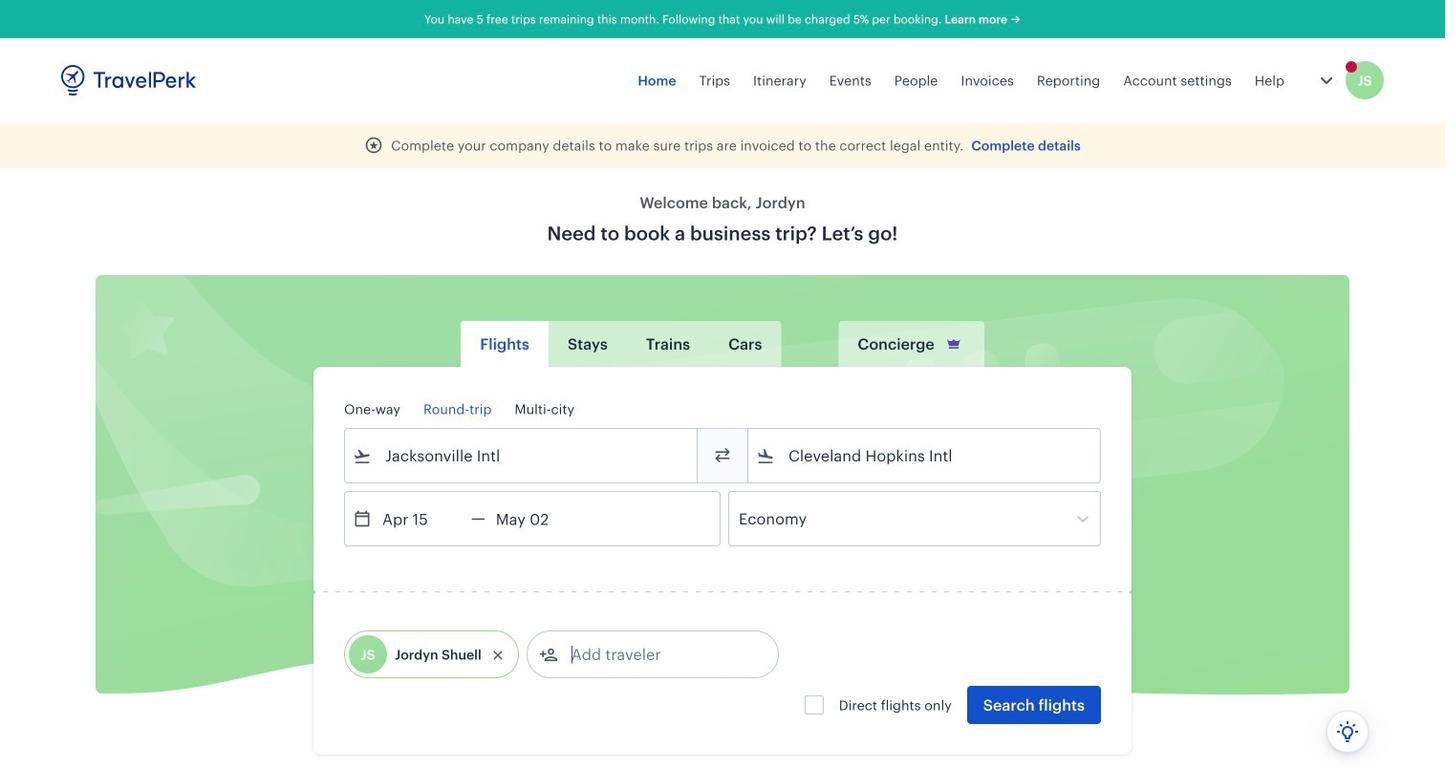 Task type: describe. For each thing, give the bounding box(es) containing it.
From search field
[[372, 441, 672, 471]]

To search field
[[775, 441, 1075, 471]]



Task type: locate. For each thing, give the bounding box(es) containing it.
Add traveler search field
[[558, 640, 757, 670]]

Return text field
[[485, 492, 585, 546]]

Depart text field
[[372, 492, 471, 546]]



Task type: vqa. For each thing, say whether or not it's contained in the screenshot.
Add first traveler search box
no



